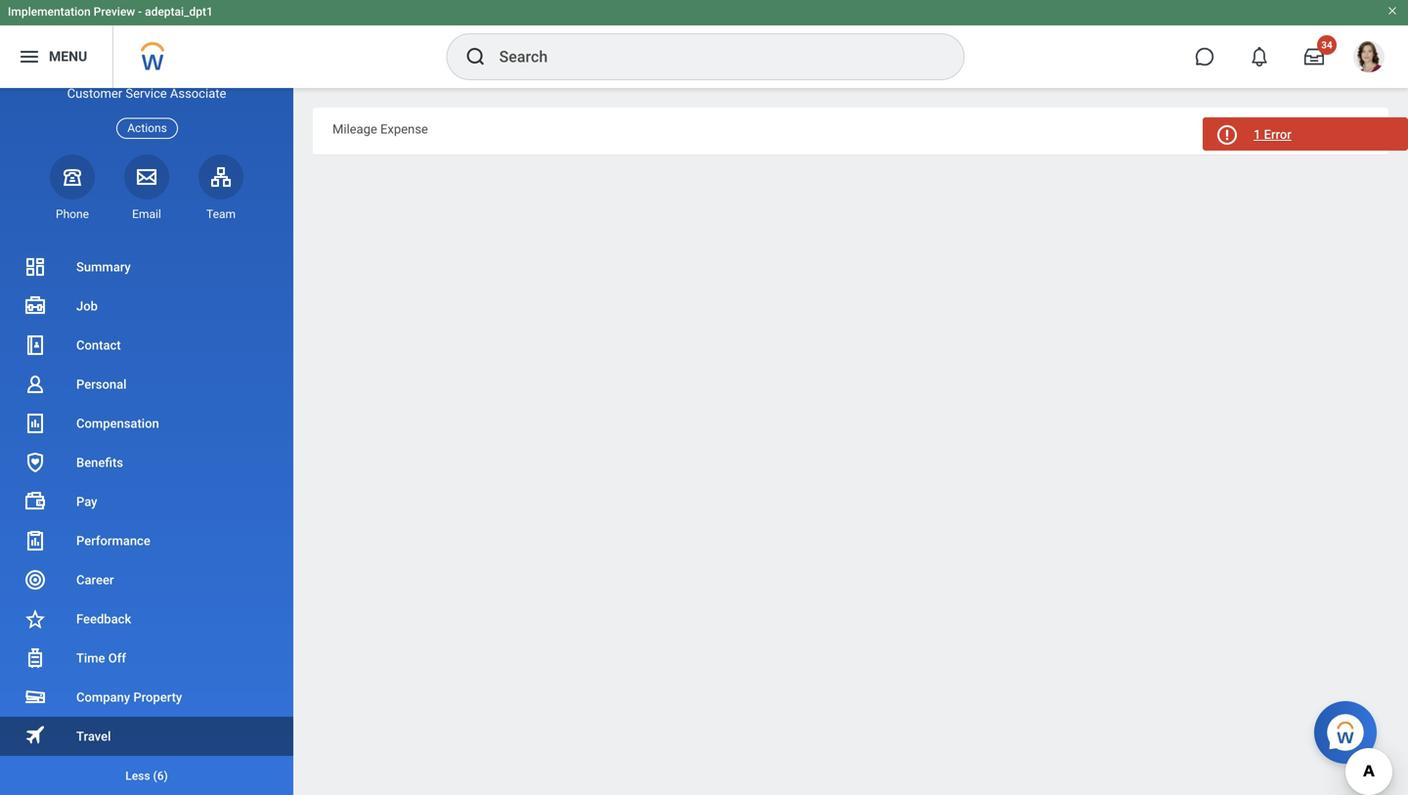 Task type: describe. For each thing, give the bounding box(es) containing it.
customer
[[67, 86, 122, 101]]

email dong-wook kim （김동욱） element
[[124, 206, 169, 222]]

email
[[132, 207, 161, 221]]

performance
[[76, 533, 150, 548]]

close environment banner image
[[1387, 5, 1398, 17]]

summary
[[76, 260, 131, 274]]

phone
[[56, 207, 89, 221]]

feedback
[[76, 612, 131, 626]]

Search Workday  search field
[[499, 35, 924, 78]]

1
[[1254, 127, 1261, 142]]

actions
[[127, 121, 167, 135]]

travel link
[[0, 717, 293, 756]]

benefits
[[76, 455, 123, 470]]

travel image
[[23, 723, 47, 747]]

personal image
[[23, 373, 47, 396]]

company property image
[[23, 686, 47, 709]]

customer service associate
[[67, 86, 226, 101]]

job image
[[23, 294, 47, 318]]

summary link
[[0, 247, 293, 287]]

list containing summary
[[0, 247, 293, 795]]

service
[[126, 86, 167, 101]]

inbox large image
[[1305, 47, 1324, 67]]

job
[[76, 299, 98, 313]]

view team image
[[209, 165, 233, 189]]

expense
[[380, 122, 428, 136]]

team dong-wook kim （김동욱） element
[[199, 206, 244, 222]]

menu
[[49, 49, 87, 65]]

phone button
[[50, 154, 95, 222]]

career link
[[0, 560, 293, 599]]

associate
[[170, 86, 226, 101]]

justify image
[[18, 45, 41, 68]]

email button
[[124, 154, 169, 222]]

34 button
[[1293, 35, 1337, 78]]

less (6) button
[[0, 764, 293, 788]]

navigation pane region
[[0, 85, 293, 795]]

company property link
[[0, 678, 293, 717]]

1 error
[[1254, 127, 1292, 142]]

time off image
[[23, 646, 47, 670]]

benefits link
[[0, 443, 293, 482]]

contact link
[[0, 326, 293, 365]]

profile logan mcneil image
[[1354, 41, 1385, 76]]

property
[[133, 690, 182, 705]]

34
[[1321, 39, 1333, 51]]

less
[[125, 769, 150, 783]]

pay image
[[23, 490, 47, 513]]

pay link
[[0, 482, 293, 521]]

implementation preview -   adeptai_dpt1
[[8, 5, 213, 19]]

actions button
[[117, 118, 178, 139]]

implementation
[[8, 5, 91, 19]]



Task type: locate. For each thing, give the bounding box(es) containing it.
feedback link
[[0, 599, 293, 639]]

feedback image
[[23, 607, 47, 631]]

benefits image
[[23, 451, 47, 474]]

time
[[76, 651, 105, 666]]

mail image
[[135, 165, 158, 189]]

notifications large image
[[1250, 47, 1269, 67]]

menu banner
[[0, 0, 1408, 88]]

list
[[0, 247, 293, 795]]

workday assistant region
[[1314, 693, 1385, 764]]

contact image
[[23, 333, 47, 357]]

company
[[76, 690, 130, 705]]

time off link
[[0, 639, 293, 678]]

mileage
[[333, 122, 377, 136]]

compensation link
[[0, 404, 293, 443]]

travel
[[76, 729, 111, 744]]

mileage expense
[[333, 122, 428, 136]]

phone image
[[59, 165, 86, 189]]

performance image
[[23, 529, 47, 553]]

contact
[[76, 338, 121, 353]]

company property
[[76, 690, 182, 705]]

error
[[1264, 127, 1292, 142]]

less (6) button
[[0, 756, 293, 795]]

summary image
[[23, 255, 47, 279]]

personal link
[[0, 365, 293, 404]]

off
[[108, 651, 126, 666]]

adeptai_dpt1
[[145, 5, 213, 19]]

preview
[[94, 5, 135, 19]]

team
[[206, 207, 236, 221]]

menu button
[[0, 25, 113, 88]]

personal
[[76, 377, 127, 392]]

-
[[138, 5, 142, 19]]

compensation image
[[23, 412, 47, 435]]

compensation
[[76, 416, 159, 431]]

search image
[[464, 45, 488, 68]]

exclamation image
[[1219, 128, 1234, 143]]

1 error button
[[1203, 117, 1408, 151]]

(6)
[[153, 769, 168, 783]]

performance link
[[0, 521, 293, 560]]

less (6)
[[125, 769, 168, 783]]

team link
[[199, 154, 244, 222]]

time off
[[76, 651, 126, 666]]

career
[[76, 573, 114, 587]]

job link
[[0, 287, 293, 326]]

phone dong-wook kim （김동욱） element
[[50, 206, 95, 222]]

career image
[[23, 568, 47, 592]]

pay
[[76, 494, 97, 509]]



Task type: vqa. For each thing, say whether or not it's contained in the screenshot.
1st inbox icon
no



